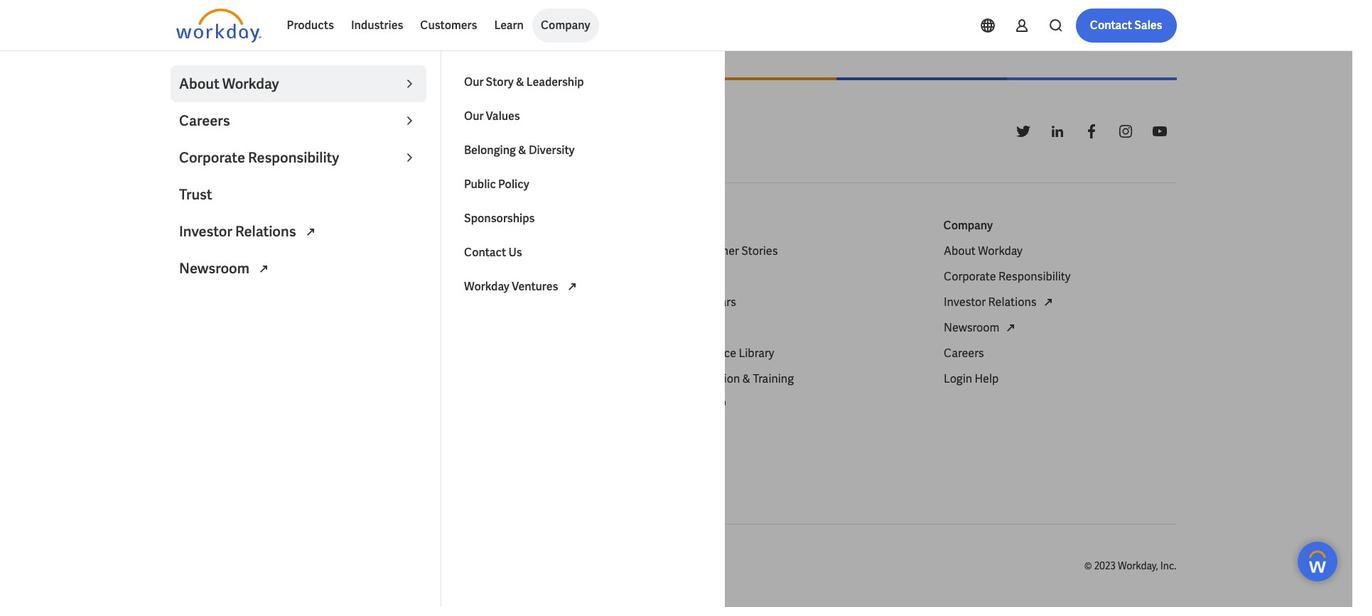 Task type: locate. For each thing, give the bounding box(es) containing it.
1 vertical spatial investor relations link
[[944, 294, 1056, 311]]

1 horizontal spatial education
[[688, 372, 740, 387]]

0 horizontal spatial contact
[[464, 245, 506, 260]]

investor relations for opens in a new tab image inside list
[[944, 295, 1036, 310]]

&
[[516, 75, 524, 90], [518, 143, 527, 158], [498, 321, 506, 336], [742, 372, 750, 387]]

0 horizontal spatial responsibility
[[248, 149, 339, 167]]

public up retail
[[432, 346, 463, 361]]

opens in a new tab image down corporate responsibility link in the top of the page
[[1039, 294, 1056, 311]]

our values link
[[456, 100, 712, 134]]

sponsorships
[[464, 211, 535, 226]]

opens in a new tab image
[[255, 261, 272, 278], [563, 279, 580, 296], [1002, 320, 1019, 337], [713, 397, 730, 414]]

1 horizontal spatial relations
[[988, 295, 1036, 310]]

corporate responsibility
[[179, 149, 339, 167], [944, 269, 1071, 284]]

workday up higher education
[[464, 279, 510, 294]]

0 vertical spatial public
[[464, 177, 496, 192]]

our left values
[[464, 109, 484, 124]]

2 horizontal spatial workday
[[978, 244, 1022, 259]]

professional
[[432, 321, 495, 336]]

careers inside list
[[944, 346, 984, 361]]

opens in a new tab image down corporate responsibility link in the top of the page
[[1002, 320, 1019, 337]]

company right learn
[[541, 18, 590, 33]]

1 vertical spatial responsibility
[[998, 269, 1071, 284]]

opens in a new tab image inside workday ventures link
[[563, 279, 580, 296]]

go to facebook image
[[1083, 123, 1100, 140]]

0 horizontal spatial newsroom link
[[171, 250, 427, 287]]

1 horizontal spatial opens in a new tab image
[[1039, 294, 1056, 311]]

responsibility
[[248, 149, 339, 167], [998, 269, 1071, 284]]

0 vertical spatial our
[[464, 75, 484, 90]]

public sector
[[432, 346, 500, 361]]

1 horizontal spatial corporate responsibility
[[944, 269, 1071, 284]]

higher education
[[432, 295, 521, 310]]

your
[[429, 560, 449, 573]]

0 vertical spatial services
[[481, 244, 524, 259]]

0 vertical spatial responsibility
[[248, 149, 339, 167]]

corporate down about workday link
[[944, 269, 996, 284]]

workday up corporate responsibility link in the top of the page
[[978, 244, 1022, 259]]

newsroom inside list
[[944, 321, 999, 336]]

our left story at the left of page
[[464, 75, 484, 90]]

& left diversity
[[518, 143, 527, 158]]

services down workday ventures link
[[557, 321, 601, 336]]

1 list from the left
[[432, 243, 665, 439]]

0 vertical spatial newsroom
[[179, 259, 252, 278]]

our
[[464, 75, 484, 90], [464, 109, 484, 124]]

business
[[508, 321, 555, 336]]

0 vertical spatial company
[[541, 18, 590, 33]]

0 horizontal spatial public
[[432, 346, 463, 361]]

education & training link
[[688, 371, 794, 388]]

list containing about workday
[[944, 243, 1177, 388]]

corporate inside list
[[944, 269, 996, 284]]

1 horizontal spatial corporate
[[944, 269, 996, 284]]

workday ventures
[[464, 279, 561, 294]]

0 horizontal spatial careers
[[179, 112, 230, 130]]

0 vertical spatial investor relations
[[179, 222, 299, 241]]

1 horizontal spatial list
[[688, 243, 921, 414]]

about workday
[[179, 75, 279, 93], [944, 244, 1022, 259]]

0 horizontal spatial investor
[[179, 222, 232, 241]]

0 horizontal spatial newsroom
[[179, 259, 252, 278]]

contact left the us
[[464, 245, 506, 260]]

2 our from the top
[[464, 109, 484, 124]]

0 horizontal spatial education
[[469, 295, 521, 310]]

newsroom link
[[171, 250, 427, 287], [944, 320, 1019, 337]]

0 horizontal spatial about
[[179, 75, 219, 93]]

higher
[[432, 295, 466, 310]]

0 vertical spatial workday
[[222, 75, 279, 93]]

workday for about workday dropdown button
[[222, 75, 279, 93]]

1 horizontal spatial contact
[[1090, 18, 1132, 33]]

about inside list
[[944, 244, 976, 259]]

2 horizontal spatial list
[[944, 243, 1177, 388]]

company inside company dropdown button
[[541, 18, 590, 33]]

sponsorships link
[[456, 202, 712, 236]]

corporate responsibility down about workday link
[[944, 269, 1071, 284]]

investor relations
[[179, 222, 299, 241], [944, 295, 1036, 310]]

0 vertical spatial opens in a new tab image
[[302, 224, 319, 241]]

login help link
[[944, 371, 999, 388]]

workday up 'careers' dropdown button
[[222, 75, 279, 93]]

corporate responsibility inside list
[[944, 269, 1071, 284]]

list
[[432, 243, 665, 439], [688, 243, 921, 414], [944, 243, 1177, 388]]

products down trust
[[176, 218, 223, 233]]

education & training
[[688, 372, 794, 387]]

0 horizontal spatial workday
[[222, 75, 279, 93]]

opens in a new tab image
[[302, 224, 319, 241], [1039, 294, 1056, 311]]

go to linkedin image
[[1049, 123, 1066, 140]]

1 vertical spatial relations
[[988, 295, 1036, 310]]

0 horizontal spatial about workday
[[179, 75, 279, 93]]

contact us
[[464, 245, 522, 260]]

go to the homepage image
[[176, 9, 261, 43], [176, 115, 261, 149]]

about inside dropdown button
[[179, 75, 219, 93]]

contact left sales
[[1090, 18, 1132, 33]]

industries right more
[[483, 423, 535, 438]]

services
[[481, 244, 524, 259], [557, 321, 601, 336]]

relations down corporate responsibility link in the top of the page
[[988, 295, 1036, 310]]

0 horizontal spatial corporate responsibility
[[179, 149, 339, 167]]

1 horizontal spatial careers
[[944, 346, 984, 361]]

about workday inside dropdown button
[[179, 75, 279, 93]]

investor relations down trust
[[179, 222, 299, 241]]

opens in a new tab image right hr
[[255, 261, 272, 278]]

opens in a new tab image down the education & training link
[[713, 397, 730, 414]]

careers link
[[944, 346, 984, 363]]

customers
[[420, 18, 477, 33]]

opens in a new tab image for workday ventures link
[[563, 279, 580, 296]]

responsibility inside list
[[998, 269, 1071, 284]]

newsroom
[[179, 259, 252, 278], [944, 321, 999, 336]]

library
[[739, 346, 774, 361]]

1 vertical spatial opens in a new tab image
[[1039, 294, 1056, 311]]

0 horizontal spatial products
[[176, 218, 223, 233]]

0 vertical spatial investor
[[179, 222, 232, 241]]

responsibility down about workday link
[[998, 269, 1071, 284]]

2 list from the left
[[688, 243, 921, 414]]

0 horizontal spatial corporate
[[179, 149, 245, 167]]

1 go to the homepage image from the top
[[176, 9, 261, 43]]

1 horizontal spatial investor
[[944, 295, 986, 310]]

1 vertical spatial newsroom link
[[944, 320, 1019, 337]]

1 vertical spatial investor relations
[[944, 295, 1036, 310]]

relations for opens in a new tab image inside list
[[988, 295, 1036, 310]]

retail
[[432, 372, 461, 387]]

0 vertical spatial industries
[[351, 18, 403, 33]]

contact for contact us
[[464, 245, 506, 260]]

education down resource
[[688, 372, 740, 387]]

see more industries link
[[432, 422, 535, 439]]

investor inside list
[[944, 295, 986, 310]]

opens in a new tab image inside newsroom link
[[255, 261, 272, 278]]

1 vertical spatial company
[[944, 218, 993, 233]]

customer stories link
[[688, 243, 778, 260]]

2 go to the homepage image from the top
[[176, 115, 261, 149]]

webinars link
[[688, 294, 736, 311]]

list containing financial services
[[432, 243, 665, 439]]

& left training
[[742, 372, 750, 387]]

1 horizontal spatial public
[[464, 177, 496, 192]]

about workday for about workday dropdown button
[[179, 75, 279, 93]]

investor down corporate responsibility link in the top of the page
[[944, 295, 986, 310]]

0 horizontal spatial opens in a new tab image
[[302, 224, 319, 241]]

relations for topmost opens in a new tab image
[[235, 222, 296, 241]]

financial
[[432, 244, 478, 259]]

1 our from the top
[[464, 75, 484, 90]]

1 vertical spatial about workday
[[944, 244, 1022, 259]]

corporate inside dropdown button
[[179, 149, 245, 167]]

industries
[[351, 18, 403, 33], [432, 218, 484, 233], [483, 423, 535, 438]]

1 vertical spatial contact
[[464, 245, 506, 260]]

0 vertical spatial about workday
[[179, 75, 279, 93]]

learn button
[[486, 9, 532, 43]]

about workday for about workday link
[[944, 244, 1022, 259]]

corporate responsibility up the trust link
[[179, 149, 339, 167]]

investor down trust
[[179, 222, 232, 241]]

professional & business services link
[[432, 320, 601, 337]]

1 horizontal spatial newsroom link
[[944, 320, 1019, 337]]

& for professional
[[498, 321, 506, 336]]

0 vertical spatial about
[[179, 75, 219, 93]]

workday inside dropdown button
[[222, 75, 279, 93]]

company up about workday link
[[944, 218, 993, 233]]

1 horizontal spatial company
[[944, 218, 993, 233]]

resource library
[[688, 346, 774, 361]]

1 vertical spatial corporate
[[944, 269, 996, 284]]

education
[[469, 295, 521, 310], [688, 372, 740, 387]]

contact
[[1090, 18, 1132, 33], [464, 245, 506, 260]]

your privacy choices
[[429, 560, 522, 573]]

1 vertical spatial go to the homepage image
[[176, 115, 261, 149]]

careers
[[179, 112, 230, 130], [944, 346, 984, 361]]

1 vertical spatial our
[[464, 109, 484, 124]]

& for belonging
[[518, 143, 527, 158]]

2 vertical spatial workday
[[464, 279, 510, 294]]

0 vertical spatial products
[[287, 18, 334, 33]]

0 horizontal spatial investor relations
[[179, 222, 299, 241]]

opens in a new tab image down contact us link on the top of the page
[[563, 279, 580, 296]]

financial services link
[[432, 243, 524, 260]]

0 vertical spatial contact
[[1090, 18, 1132, 33]]

& left "business"
[[498, 321, 506, 336]]

public for public sector
[[432, 346, 463, 361]]

1 vertical spatial workday
[[978, 244, 1022, 259]]

0 vertical spatial careers
[[179, 112, 230, 130]]

0 vertical spatial newsroom link
[[171, 250, 427, 287]]

careers inside dropdown button
[[179, 112, 230, 130]]

industries up financial
[[432, 218, 484, 233]]

corporate responsibility inside dropdown button
[[179, 149, 339, 167]]

investor relations down corporate responsibility link in the top of the page
[[944, 295, 1036, 310]]

responsibility up the trust link
[[248, 149, 339, 167]]

0 vertical spatial go to the homepage image
[[176, 9, 261, 43]]

investor
[[179, 222, 232, 241], [944, 295, 986, 310]]

0 vertical spatial investor relations link
[[171, 213, 427, 250]]

1 vertical spatial about
[[944, 244, 976, 259]]

opens in a new tab image for leftmost newsroom link
[[255, 261, 272, 278]]

© 2023 workday, inc.
[[1085, 560, 1177, 573]]

company
[[541, 18, 590, 33], [944, 218, 993, 233]]

relations down the trust link
[[235, 222, 296, 241]]

services down sponsorships
[[481, 244, 524, 259]]

0 horizontal spatial relations
[[235, 222, 296, 241]]

corporate responsibility for corporate responsibility dropdown button
[[179, 149, 339, 167]]

belonging & diversity link
[[456, 134, 712, 168]]

responsibility for corporate responsibility dropdown button
[[248, 149, 339, 167]]

corporate responsibility button
[[171, 139, 427, 176]]

1 horizontal spatial about workday
[[944, 244, 1022, 259]]

1 vertical spatial education
[[688, 372, 740, 387]]

0 vertical spatial corporate
[[179, 149, 245, 167]]

opens in a new tab image for newsroom link to the bottom
[[1002, 320, 1019, 337]]

webinars
[[688, 295, 736, 310]]

about for about workday dropdown button
[[179, 75, 219, 93]]

public inside list
[[432, 346, 463, 361]]

1 horizontal spatial investor relations link
[[944, 294, 1056, 311]]

1 vertical spatial newsroom
[[944, 321, 999, 336]]

education down "workday ventures"
[[469, 295, 521, 310]]

public left 'policy'
[[464, 177, 496, 192]]

technology link
[[432, 397, 491, 414]]

corporate responsibility for corporate responsibility link in the top of the page
[[944, 269, 1071, 284]]

professional & business services
[[432, 321, 601, 336]]

policy
[[498, 177, 529, 192]]

story
[[486, 75, 514, 90]]

industries right products "dropdown button"
[[351, 18, 403, 33]]

2 vertical spatial industries
[[483, 423, 535, 438]]

0 vertical spatial relations
[[235, 222, 296, 241]]

public
[[464, 177, 496, 192], [432, 346, 463, 361]]

investor relations inside list
[[944, 295, 1036, 310]]

1 vertical spatial services
[[557, 321, 601, 336]]

diversity
[[529, 143, 575, 158]]

see
[[432, 423, 451, 438]]

list item
[[176, 243, 409, 269], [688, 269, 921, 294], [688, 320, 921, 346]]

1 vertical spatial investor
[[944, 295, 986, 310]]

0 vertical spatial education
[[469, 295, 521, 310]]

values
[[486, 109, 520, 124]]

1 horizontal spatial workday
[[464, 279, 510, 294]]

0 horizontal spatial company
[[541, 18, 590, 33]]

3 list from the left
[[944, 243, 1177, 388]]

sales
[[1135, 18, 1163, 33]]

1 horizontal spatial newsroom
[[944, 321, 999, 336]]

products
[[287, 18, 334, 33], [176, 218, 223, 233]]

products up about workday dropdown button
[[287, 18, 334, 33]]

1 horizontal spatial responsibility
[[998, 269, 1071, 284]]

1 horizontal spatial investor relations
[[944, 295, 1036, 310]]

about workday inside list
[[944, 244, 1022, 259]]

workday inside list
[[978, 244, 1022, 259]]

retail link
[[432, 371, 461, 388]]

relations inside list
[[988, 295, 1036, 310]]

0 vertical spatial corporate responsibility
[[179, 149, 339, 167]]

0 horizontal spatial list
[[432, 243, 665, 439]]

1 vertical spatial public
[[432, 346, 463, 361]]

1 horizontal spatial about
[[944, 244, 976, 259]]

1 horizontal spatial products
[[287, 18, 334, 33]]

stories
[[741, 244, 778, 259]]

workday,
[[1118, 560, 1159, 573]]

1 vertical spatial careers
[[944, 346, 984, 361]]

responsibility inside dropdown button
[[248, 149, 339, 167]]

1 vertical spatial corporate responsibility
[[944, 269, 1071, 284]]

0 horizontal spatial investor relations link
[[171, 213, 427, 250]]

corporate up trust
[[179, 149, 245, 167]]

opens in a new tab image down the trust link
[[302, 224, 319, 241]]

for
[[176, 269, 193, 284]]

0 horizontal spatial services
[[481, 244, 524, 259]]



Task type: describe. For each thing, give the bounding box(es) containing it.
contact for contact sales
[[1090, 18, 1132, 33]]

our story & leadership
[[464, 75, 584, 90]]

corporate for corporate responsibility link in the top of the page
[[944, 269, 996, 284]]

investor relations for topmost opens in a new tab image
[[179, 222, 299, 241]]

login help
[[944, 372, 999, 387]]

healthcare
[[432, 269, 488, 284]]

learn
[[494, 18, 524, 33]]

public for public policy
[[464, 177, 496, 192]]

belonging & diversity
[[464, 143, 575, 158]]

list containing customer stories
[[688, 243, 921, 414]]

list item up library
[[688, 320, 921, 346]]

industries inside dropdown button
[[351, 18, 403, 33]]

our for our values
[[464, 109, 484, 124]]

technology
[[432, 397, 491, 412]]

newsroom for leftmost newsroom link
[[179, 259, 252, 278]]

workday for about workday link
[[978, 244, 1022, 259]]

our for our story & leadership
[[464, 75, 484, 90]]

financial services
[[432, 244, 524, 259]]

customer
[[688, 244, 739, 259]]

newsroom for newsroom link to the bottom
[[944, 321, 999, 336]]

public policy link
[[456, 168, 712, 202]]

products inside "dropdown button"
[[287, 18, 334, 33]]

go to youtube image
[[1151, 123, 1168, 140]]

healthcare link
[[432, 269, 488, 286]]

workday ventures link
[[456, 270, 712, 304]]

list for company
[[944, 243, 1177, 388]]

investor for topmost opens in a new tab image
[[179, 222, 232, 241]]

training
[[753, 372, 794, 387]]

corporate responsibility link
[[944, 269, 1071, 286]]

1 vertical spatial industries
[[432, 218, 484, 233]]

for hr list
[[176, 243, 409, 491]]

& right story at the left of page
[[516, 75, 524, 90]]

ventures
[[512, 279, 558, 294]]

careers button
[[171, 102, 427, 139]]

opens in a new tab image inside list
[[1039, 294, 1056, 311]]

our values
[[464, 109, 520, 124]]

help
[[975, 372, 999, 387]]

careers for careers 'link'
[[944, 346, 984, 361]]

public sector link
[[432, 346, 500, 363]]

trust link
[[171, 176, 427, 213]]

careers for 'careers' dropdown button
[[179, 112, 230, 130]]

privacy
[[451, 560, 484, 573]]

about workday button
[[171, 65, 427, 102]]

corporate for corporate responsibility dropdown button
[[179, 149, 245, 167]]

responsibility for corporate responsibility link in the top of the page
[[998, 269, 1071, 284]]

products button
[[278, 9, 343, 43]]

industries button
[[343, 9, 412, 43]]

industries inside list
[[483, 423, 535, 438]]

customer stories
[[688, 244, 778, 259]]

see more industries
[[432, 423, 535, 438]]

us
[[509, 245, 522, 260]]

1 horizontal spatial services
[[557, 321, 601, 336]]

list for industries
[[432, 243, 665, 439]]

login
[[944, 372, 972, 387]]

about for about workday link
[[944, 244, 976, 259]]

higher education link
[[432, 294, 521, 311]]

for hr
[[176, 269, 211, 284]]

1 vertical spatial products
[[176, 218, 223, 233]]

customers button
[[412, 9, 486, 43]]

choices
[[486, 560, 522, 573]]

trust
[[179, 186, 212, 204]]

inc.
[[1161, 560, 1177, 573]]

contact us link
[[456, 236, 712, 270]]

2023
[[1094, 560, 1116, 573]]

our story & leadership link
[[456, 65, 712, 100]]

investor for opens in a new tab image inside list
[[944, 295, 986, 310]]

list item down the trust link
[[176, 243, 409, 269]]

for hr link
[[176, 269, 211, 286]]

public policy
[[464, 177, 529, 192]]

hr
[[195, 269, 211, 284]]

resource
[[688, 346, 736, 361]]

sector
[[466, 346, 500, 361]]

list item down the stories
[[688, 269, 921, 294]]

©
[[1085, 560, 1092, 573]]

belonging
[[464, 143, 516, 158]]

go to instagram image
[[1117, 123, 1134, 140]]

about workday link
[[944, 243, 1022, 260]]

& for education
[[742, 372, 750, 387]]

contact sales link
[[1076, 9, 1177, 43]]

company button
[[532, 9, 599, 43]]

go to twitter image
[[1015, 123, 1032, 140]]

more
[[454, 423, 481, 438]]

resource library link
[[688, 346, 774, 363]]

leadership
[[527, 75, 584, 90]]

contact sales
[[1090, 18, 1163, 33]]

your privacy choices link
[[406, 559, 522, 574]]



Task type: vqa. For each thing, say whether or not it's contained in the screenshot.
the Careers dropdown button at the top of the page Careers
yes



